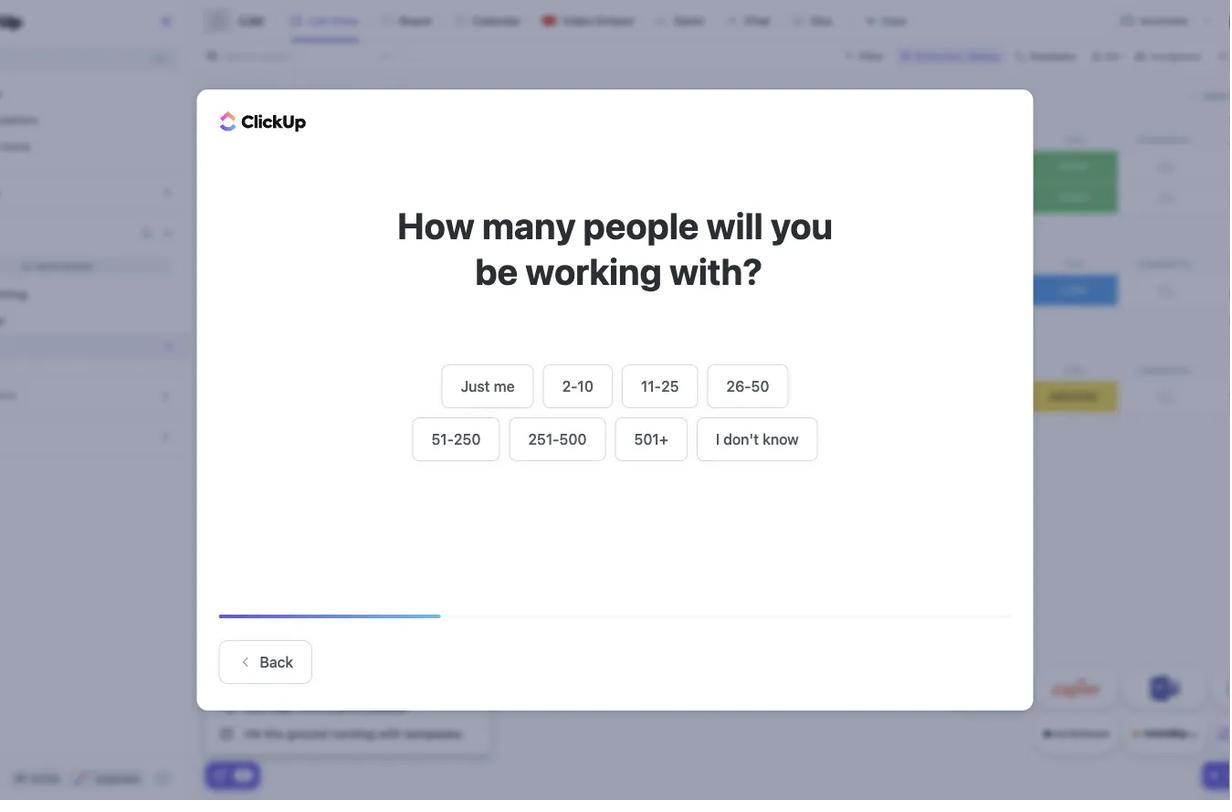 Task type: locate. For each thing, give the bounding box(es) containing it.
know
[[763, 431, 799, 448]]

2-10
[[562, 378, 594, 395]]

25
[[662, 378, 679, 395]]

11-
[[641, 378, 662, 395]]

51-250 button
[[412, 418, 500, 461]]

working
[[526, 250, 662, 293]]

26-
[[727, 378, 751, 395]]

51-250
[[432, 431, 481, 448]]

251-500 button
[[509, 418, 606, 461]]

26-50
[[727, 378, 770, 395]]

11-25 button
[[622, 365, 698, 408]]

be
[[475, 250, 518, 293]]

how many people will you be working with?
[[398, 204, 833, 293]]

11-25
[[641, 378, 679, 395]]

26-50 button
[[708, 365, 789, 408]]

back
[[260, 654, 293, 671]]

with?
[[670, 250, 763, 293]]

251-
[[528, 431, 560, 448]]

back button
[[219, 640, 313, 684]]

don't
[[724, 431, 759, 448]]



Task type: vqa. For each thing, say whether or not it's contained in the screenshot.
Inbox
no



Task type: describe. For each thing, give the bounding box(es) containing it.
me
[[494, 378, 515, 395]]

just
[[461, 378, 490, 395]]

i don't know button
[[697, 418, 818, 461]]

2-10 button
[[543, 365, 613, 408]]

250
[[454, 431, 481, 448]]

2-
[[562, 378, 578, 395]]

i
[[716, 431, 720, 448]]

just me button
[[442, 365, 534, 408]]

51-
[[432, 431, 454, 448]]

50
[[751, 378, 770, 395]]

clickup logo image
[[220, 111, 307, 132]]

501+
[[635, 431, 669, 448]]

people
[[584, 204, 699, 247]]

251-500
[[528, 431, 587, 448]]

501+ button
[[615, 418, 688, 461]]

10
[[578, 378, 594, 395]]

you
[[771, 204, 833, 247]]

many
[[482, 204, 576, 247]]

just me
[[461, 378, 515, 395]]

will
[[707, 204, 764, 247]]

500
[[560, 431, 587, 448]]

i don't know
[[716, 431, 799, 448]]

how
[[398, 204, 475, 247]]



